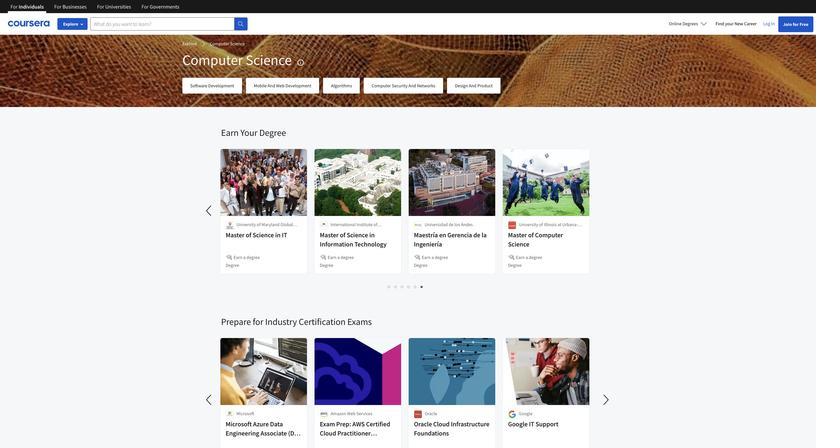 Task type: locate. For each thing, give the bounding box(es) containing it.
free
[[800, 21, 809, 27]]

for
[[11, 3, 18, 10], [54, 3, 61, 10], [97, 3, 104, 10], [142, 3, 149, 10]]

1 vertical spatial google
[[508, 420, 528, 428]]

it inside earn your degree carousel element
[[282, 231, 287, 239]]

0 vertical spatial cloud
[[434, 420, 450, 428]]

2 horizontal spatial and
[[469, 83, 477, 89]]

in down the maryland
[[275, 231, 281, 239]]

outlined info action image
[[297, 59, 304, 66]]

google up the google it support
[[519, 411, 533, 417]]

exams
[[348, 316, 372, 328]]

list
[[221, 283, 591, 291]]

oracle right oracle icon
[[425, 411, 437, 417]]

degree down master of computer science on the right of page
[[529, 254, 543, 260]]

university inside university of illinois at urbana- champaign
[[519, 222, 539, 227]]

1 master from the left
[[226, 231, 245, 239]]

2 earn a degree from the left
[[328, 254, 354, 260]]

0 horizontal spatial and
[[268, 83, 275, 89]]

1 earn a degree from the left
[[234, 254, 260, 260]]

certification
[[299, 316, 346, 328]]

0 horizontal spatial master
[[226, 231, 245, 239]]

1 vertical spatial computer science
[[183, 51, 292, 69]]

4 a from the left
[[526, 254, 528, 260]]

2 for from the left
[[54, 3, 61, 10]]

earn your degree carousel element
[[0, 107, 595, 296]]

a for maestría en gerencia de la ingeniería
[[432, 254, 434, 260]]

0 horizontal spatial foundations
[[320, 438, 355, 446]]

foundations inside exam prep: aws certified cloud practitioner foundations
[[320, 438, 355, 446]]

for governments
[[142, 3, 179, 10]]

services
[[357, 411, 373, 417]]

degree down ingeniería on the bottom of the page
[[435, 254, 448, 260]]

earn a degree for master of science in it
[[234, 254, 260, 260]]

earn your degree
[[221, 127, 286, 139]]

1 in from the left
[[275, 231, 281, 239]]

global
[[281, 222, 293, 227]]

of inside university of maryland global campus
[[257, 222, 261, 227]]

development down outlined info action image at the left of the page
[[286, 83, 312, 89]]

in
[[772, 21, 776, 27]]

for for prepare
[[253, 316, 264, 328]]

university for computer
[[519, 222, 539, 227]]

university
[[237, 222, 256, 227], [519, 222, 539, 227]]

3 master from the left
[[508, 231, 527, 239]]

earn a degree down information
[[328, 254, 354, 260]]

1 horizontal spatial it
[[529, 420, 535, 428]]

for inside 'link'
[[793, 21, 799, 27]]

3 for from the left
[[97, 3, 104, 10]]

0 vertical spatial microsoft
[[237, 411, 254, 417]]

2 in from the left
[[370, 231, 375, 239]]

your
[[726, 21, 734, 27]]

previous slide image
[[202, 392, 217, 408]]

technology
[[355, 240, 387, 248]]

0 vertical spatial oracle
[[425, 411, 437, 417]]

0 horizontal spatial for
[[253, 316, 264, 328]]

list inside earn your degree carousel element
[[221, 283, 591, 291]]

master down the university of maryland global campus icon
[[226, 231, 245, 239]]

degree for master of science in it
[[226, 262, 239, 268]]

cloud
[[434, 420, 450, 428], [320, 429, 336, 437]]

computer up 'software development'
[[183, 51, 243, 69]]

it
[[282, 231, 287, 239], [529, 420, 535, 428]]

1 vertical spatial web
[[347, 411, 356, 417]]

0 vertical spatial foundations
[[414, 429, 449, 437]]

online degrees button
[[664, 16, 713, 31]]

microsoft for microsoft azure data engineering associate (dp- 203)
[[226, 420, 252, 428]]

universities
[[105, 3, 131, 10]]

computer down the illinois
[[535, 231, 563, 239]]

a
[[243, 254, 246, 260], [338, 254, 340, 260], [432, 254, 434, 260], [526, 254, 528, 260]]

google it support
[[508, 420, 559, 428]]

web up aws
[[347, 411, 356, 417]]

of inside master of science in information technology
[[340, 231, 346, 239]]

for left individuals
[[11, 3, 18, 10]]

1 horizontal spatial development
[[286, 83, 312, 89]]

for right prepare
[[253, 316, 264, 328]]

for for businesses
[[54, 3, 61, 10]]

earn for maestría en gerencia de la ingeniería
[[422, 254, 431, 260]]

design and product link
[[447, 78, 501, 93]]

1 vertical spatial foundations
[[320, 438, 355, 446]]

software development link
[[183, 78, 242, 93]]

1 horizontal spatial foundations
[[414, 429, 449, 437]]

university inside university of maryland global campus
[[237, 222, 256, 227]]

web
[[276, 83, 285, 89], [347, 411, 356, 417]]

universidad
[[425, 222, 448, 227]]

join for free link
[[779, 16, 814, 32]]

prepare
[[221, 316, 251, 328]]

online
[[669, 21, 682, 27]]

3 earn a degree from the left
[[422, 254, 448, 260]]

4 for from the left
[[142, 3, 149, 10]]

it inside prepare for industry certification exams carousel element
[[529, 420, 535, 428]]

1 vertical spatial oracle
[[414, 420, 432, 428]]

earn left your
[[221, 127, 239, 139]]

earn a degree down the master of science in it at left bottom
[[234, 254, 260, 260]]

degree for la
[[435, 254, 448, 260]]

and right mobile
[[268, 83, 275, 89]]

0 vertical spatial for
[[793, 21, 799, 27]]

1 horizontal spatial de
[[474, 231, 481, 239]]

google for google it support
[[508, 420, 528, 428]]

foundations down oracle icon
[[414, 429, 449, 437]]

master of science in it
[[226, 231, 287, 239]]

oracle inside oracle cloud infrastructure foundations
[[414, 420, 432, 428]]

earn a degree down master of computer science on the right of page
[[516, 254, 543, 260]]

1 horizontal spatial cloud
[[434, 420, 450, 428]]

1 horizontal spatial in
[[370, 231, 375, 239]]

1 horizontal spatial for
[[793, 21, 799, 27]]

universidad de los andes image
[[414, 221, 422, 229]]

for left universities
[[97, 3, 104, 10]]

2 horizontal spatial master
[[508, 231, 527, 239]]

3 degree from the left
[[435, 254, 448, 260]]

3 a from the left
[[432, 254, 434, 260]]

0 horizontal spatial de
[[449, 222, 454, 227]]

exam prep: aws certified cloud practitioner foundations
[[320, 420, 390, 446]]

log in link
[[761, 20, 779, 28]]

science
[[230, 41, 245, 47], [246, 51, 292, 69], [253, 231, 274, 239], [347, 231, 368, 239], [508, 240, 530, 248]]

a down information
[[338, 254, 340, 260]]

3 and from the left
[[469, 83, 477, 89]]

degree down the master of science in it at left bottom
[[247, 254, 260, 260]]

it down global
[[282, 231, 287, 239]]

for left governments in the left of the page
[[142, 3, 149, 10]]

prepare for industry certification exams
[[221, 316, 372, 328]]

0 horizontal spatial development
[[208, 83, 234, 89]]

a for master of science in information technology
[[338, 254, 340, 260]]

illinois
[[544, 222, 557, 227]]

de left la
[[474, 231, 481, 239]]

degree down information
[[341, 254, 354, 260]]

oracle down oracle icon
[[414, 420, 432, 428]]

new
[[735, 21, 744, 27]]

1 vertical spatial cloud
[[320, 429, 336, 437]]

banner navigation
[[5, 0, 185, 13]]

for right join
[[793, 21, 799, 27]]

development right software
[[208, 83, 234, 89]]

0 vertical spatial web
[[276, 83, 285, 89]]

it left support
[[529, 420, 535, 428]]

1 horizontal spatial university
[[519, 222, 539, 227]]

for individuals
[[11, 3, 44, 10]]

master down international institute of information technology, hyderabad image
[[320, 231, 339, 239]]

earn
[[221, 127, 239, 139], [234, 254, 243, 260], [328, 254, 337, 260], [422, 254, 431, 260], [516, 254, 525, 260]]

4 button
[[406, 283, 412, 291]]

a down ingeniería on the bottom of the page
[[432, 254, 434, 260]]

master inside master of computer science
[[508, 231, 527, 239]]

1 for from the left
[[11, 3, 18, 10]]

1 horizontal spatial and
[[409, 83, 416, 89]]

4 earn a degree from the left
[[516, 254, 543, 260]]

earn down master of computer science on the right of page
[[516, 254, 525, 260]]

and right the security
[[409, 83, 416, 89]]

0 horizontal spatial in
[[275, 231, 281, 239]]

cloud down exam
[[320, 429, 336, 437]]

explore button
[[57, 18, 88, 30]]

oracle cloud infrastructure foundations
[[414, 420, 490, 437]]

explore
[[63, 21, 78, 27], [183, 41, 197, 47]]

oracle image
[[414, 410, 422, 419]]

for universities
[[97, 3, 131, 10]]

earn down campus
[[234, 254, 243, 260]]

1 and from the left
[[268, 83, 275, 89]]

for left businesses
[[54, 3, 61, 10]]

coursera image
[[8, 18, 50, 29]]

1 degree from the left
[[247, 254, 260, 260]]

microsoft right microsoft image
[[237, 411, 254, 417]]

of
[[257, 222, 261, 227], [540, 222, 543, 227], [246, 231, 252, 239], [340, 231, 346, 239], [529, 231, 534, 239]]

microsoft up engineering
[[226, 420, 252, 428]]

de
[[449, 222, 454, 227], [474, 231, 481, 239]]

development
[[208, 83, 234, 89], [286, 83, 312, 89]]

1 vertical spatial de
[[474, 231, 481, 239]]

de left los
[[449, 222, 454, 227]]

join for free
[[784, 21, 809, 27]]

0 horizontal spatial explore
[[63, 21, 78, 27]]

in up technology
[[370, 231, 375, 239]]

0 vertical spatial it
[[282, 231, 287, 239]]

oracle for oracle cloud infrastructure foundations
[[414, 420, 432, 428]]

computer
[[210, 41, 229, 47], [183, 51, 243, 69], [372, 83, 391, 89], [535, 231, 563, 239]]

2 development from the left
[[286, 83, 312, 89]]

university up champaign
[[519, 222, 539, 227]]

science inside master of science in information technology
[[347, 231, 368, 239]]

microsoft azure data engineering associate (dp- 203)
[[226, 420, 300, 446]]

associate
[[261, 429, 287, 437]]

1 a from the left
[[243, 254, 246, 260]]

earn a degree down ingeniería on the bottom of the page
[[422, 254, 448, 260]]

aws
[[353, 420, 365, 428]]

in inside master of science in information technology
[[370, 231, 375, 239]]

of for it
[[246, 231, 252, 239]]

earn for master of computer science
[[516, 254, 525, 260]]

1 horizontal spatial explore
[[183, 41, 197, 47]]

for for join
[[793, 21, 799, 27]]

0 vertical spatial explore
[[63, 21, 78, 27]]

list containing 1
[[221, 283, 591, 291]]

de inside maestría en gerencia de la ingeniería
[[474, 231, 481, 239]]

degree for it
[[247, 254, 260, 260]]

None search field
[[90, 17, 248, 30]]

and
[[268, 83, 275, 89], [409, 83, 416, 89], [469, 83, 477, 89]]

of inside university of illinois at urbana- champaign
[[540, 222, 543, 227]]

log
[[764, 21, 771, 27]]

engineering
[[226, 429, 259, 437]]

university up campus
[[237, 222, 256, 227]]

1 vertical spatial it
[[529, 420, 535, 428]]

0 horizontal spatial university
[[237, 222, 256, 227]]

microsoft inside microsoft azure data engineering associate (dp- 203)
[[226, 420, 252, 428]]

2 master from the left
[[320, 231, 339, 239]]

master
[[226, 231, 245, 239], [320, 231, 339, 239], [508, 231, 527, 239]]

earn down ingeniería on the bottom of the page
[[422, 254, 431, 260]]

2 degree from the left
[[341, 254, 354, 260]]

1 development from the left
[[208, 83, 234, 89]]

1 vertical spatial explore
[[183, 41, 197, 47]]

2 university from the left
[[519, 222, 539, 227]]

azure
[[253, 420, 269, 428]]

science inside master of computer science
[[508, 240, 530, 248]]

foundations down practitioner
[[320, 438, 355, 446]]

5
[[414, 284, 417, 290]]

a down master of computer science on the right of page
[[526, 254, 528, 260]]

google down google icon
[[508, 420, 528, 428]]

1 horizontal spatial master
[[320, 231, 339, 239]]

1 vertical spatial for
[[253, 316, 264, 328]]

master for master of computer science
[[508, 231, 527, 239]]

cloud inside oracle cloud infrastructure foundations
[[434, 420, 450, 428]]

2 and from the left
[[409, 83, 416, 89]]

career
[[745, 21, 757, 27]]

earn down information
[[328, 254, 337, 260]]

and right design
[[469, 83, 477, 89]]

for businesses
[[54, 3, 87, 10]]

for
[[793, 21, 799, 27], [253, 316, 264, 328]]

web right mobile
[[276, 83, 285, 89]]

cloud left infrastructure
[[434, 420, 450, 428]]

master down university of illinois at urbana-champaign icon
[[508, 231, 527, 239]]

andes
[[461, 222, 473, 227]]

urbana-
[[563, 222, 578, 227]]

a down the master of science in it at left bottom
[[243, 254, 246, 260]]

and for design
[[469, 83, 477, 89]]

0 horizontal spatial cloud
[[320, 429, 336, 437]]

for for individuals
[[11, 3, 18, 10]]

2 a from the left
[[338, 254, 340, 260]]

a for master of computer science
[[526, 254, 528, 260]]

master inside master of science in information technology
[[320, 231, 339, 239]]

0 horizontal spatial it
[[282, 231, 287, 239]]

0 vertical spatial google
[[519, 411, 533, 417]]

1 horizontal spatial web
[[347, 411, 356, 417]]

1 university from the left
[[237, 222, 256, 227]]

1 vertical spatial microsoft
[[226, 420, 252, 428]]

2
[[395, 284, 397, 290]]



Task type: describe. For each thing, give the bounding box(es) containing it.
degree for master of science in information technology
[[320, 262, 334, 268]]

0 vertical spatial computer science
[[210, 41, 245, 47]]

university for science
[[237, 222, 256, 227]]

for for governments
[[142, 3, 149, 10]]

master of science in information technology
[[320, 231, 387, 248]]

earn a degree for master of science in information technology
[[328, 254, 354, 260]]

prep:
[[336, 420, 351, 428]]

find your new career
[[716, 21, 757, 27]]

champaign
[[519, 228, 541, 234]]

maestría en gerencia de la ingeniería
[[414, 231, 487, 248]]

online degrees
[[669, 21, 698, 27]]

your
[[241, 127, 258, 139]]

and for mobile
[[268, 83, 275, 89]]

earn for master of science in it
[[234, 254, 243, 260]]

exam
[[320, 420, 335, 428]]

1 button
[[386, 283, 393, 291]]

computer security and networks link
[[364, 78, 444, 93]]

(dp-
[[288, 429, 300, 437]]

product
[[478, 83, 493, 89]]

prepare for industry certification exams carousel element
[[202, 296, 614, 448]]

university of illinois at urbana-champaign image
[[508, 221, 517, 229]]

203)
[[226, 438, 238, 446]]

international institute of information technology, hyderabad image
[[320, 221, 328, 229]]

software
[[190, 83, 207, 89]]

microsoft image
[[226, 410, 234, 419]]

algorithms
[[331, 83, 352, 89]]

find your new career link
[[713, 20, 761, 28]]

4
[[408, 284, 410, 290]]

algorithms link
[[323, 78, 360, 93]]

web inside prepare for industry certification exams carousel element
[[347, 411, 356, 417]]

campus
[[237, 228, 252, 234]]

degrees
[[683, 21, 698, 27]]

earn for master of science in information technology
[[328, 254, 337, 260]]

oracle for oracle
[[425, 411, 437, 417]]

computer left the security
[[372, 83, 391, 89]]

mobile
[[254, 83, 267, 89]]

3
[[401, 284, 404, 290]]

la
[[482, 231, 487, 239]]

of for information
[[340, 231, 346, 239]]

master of computer science
[[508, 231, 563, 248]]

cloud inside exam prep: aws certified cloud practitioner foundations
[[320, 429, 336, 437]]

amazon web services
[[331, 411, 373, 417]]

google for google
[[519, 411, 533, 417]]

join
[[784, 21, 793, 27]]

practitioner
[[338, 429, 371, 437]]

master for master of science in it
[[226, 231, 245, 239]]

0 horizontal spatial web
[[276, 83, 285, 89]]

in for master of science in information technology
[[370, 231, 375, 239]]

university of illinois at urbana- champaign
[[519, 222, 578, 234]]

en
[[440, 231, 446, 239]]

amazon
[[331, 411, 346, 417]]

6
[[421, 284, 424, 290]]

a for master of science in it
[[243, 254, 246, 260]]

los
[[455, 222, 460, 227]]

google image
[[508, 410, 517, 419]]

at
[[558, 222, 562, 227]]

security
[[392, 83, 408, 89]]

individuals
[[19, 3, 44, 10]]

of for urbana-
[[540, 222, 543, 227]]

maestría
[[414, 231, 438, 239]]

2 button
[[393, 283, 399, 291]]

governments
[[150, 3, 179, 10]]

6 button
[[419, 283, 426, 291]]

degree for information
[[341, 254, 354, 260]]

of inside master of computer science
[[529, 231, 534, 239]]

businesses
[[63, 3, 87, 10]]

computer right explore link
[[210, 41, 229, 47]]

computer security and networks
[[372, 83, 436, 89]]

previous slide image
[[202, 203, 217, 219]]

of for campus
[[257, 222, 261, 227]]

infrastructure
[[451, 420, 490, 428]]

find
[[716, 21, 725, 27]]

in for master of science in it
[[275, 231, 281, 239]]

What do you want to learn? text field
[[90, 17, 235, 30]]

degree for maestría en gerencia de la ingeniería
[[414, 262, 428, 268]]

ingeniería
[[414, 240, 442, 248]]

explore link
[[183, 40, 197, 48]]

earn a degree for master of computer science
[[516, 254, 543, 260]]

3 button
[[399, 283, 406, 291]]

maryland
[[262, 222, 280, 227]]

1
[[388, 284, 391, 290]]

universidad de los andes
[[425, 222, 473, 227]]

industry
[[265, 316, 297, 328]]

degree for master of computer science
[[508, 262, 522, 268]]

university of maryland global campus image
[[226, 221, 234, 229]]

explore inside explore popup button
[[63, 21, 78, 27]]

earn a degree for maestría en gerencia de la ingeniería
[[422, 254, 448, 260]]

university of maryland global campus
[[237, 222, 293, 234]]

networks
[[417, 83, 436, 89]]

master for master of science in information technology
[[320, 231, 339, 239]]

next slide image
[[599, 392, 614, 408]]

information
[[320, 240, 353, 248]]

design and product
[[455, 83, 493, 89]]

microsoft for microsoft
[[237, 411, 254, 417]]

mobile and web development
[[254, 83, 312, 89]]

4 degree from the left
[[529, 254, 543, 260]]

log in
[[764, 21, 776, 27]]

5 button
[[412, 283, 419, 291]]

data
[[270, 420, 283, 428]]

for for universities
[[97, 3, 104, 10]]

software development
[[190, 83, 234, 89]]

mobile and web development link
[[246, 78, 319, 93]]

amazon web services image
[[320, 410, 328, 419]]

foundations inside oracle cloud infrastructure foundations
[[414, 429, 449, 437]]

certified
[[366, 420, 390, 428]]

support
[[536, 420, 559, 428]]

0 vertical spatial de
[[449, 222, 454, 227]]

computer inside master of computer science
[[535, 231, 563, 239]]



Task type: vqa. For each thing, say whether or not it's contained in the screenshot.
candidates on the bottom of page
no



